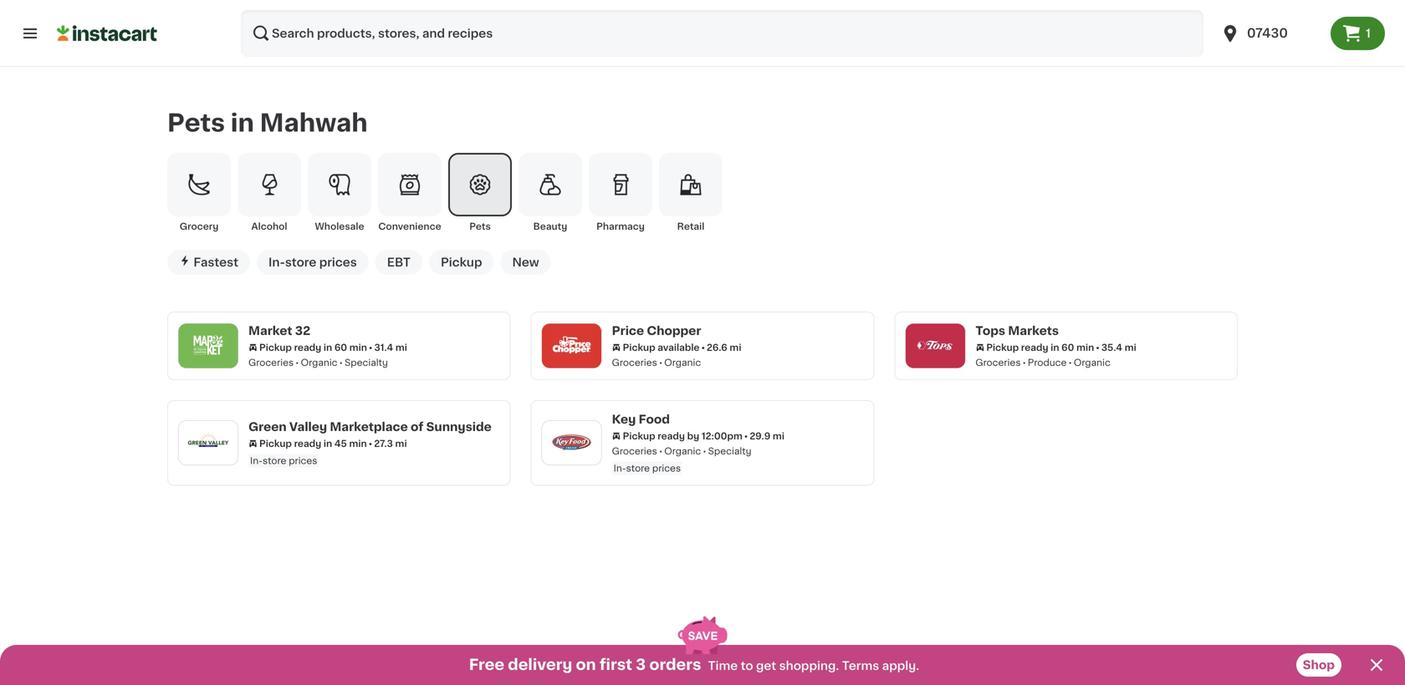Task type: vqa. For each thing, say whether or not it's contained in the screenshot.
"Noodle" in 3 Lipton Instant Soup Mix Extra Noodle
no



Task type: describe. For each thing, give the bounding box(es) containing it.
groceries organic
[[612, 358, 701, 368]]

grocery
[[180, 222, 219, 231]]

pickup for market 32
[[259, 343, 292, 352]]

green valley marketplace of sunnyside logo image
[[187, 422, 230, 465]]

32
[[295, 325, 310, 337]]

apply.
[[882, 661, 920, 673]]

convenience button
[[378, 153, 442, 233]]

delivery
[[508, 658, 572, 673]]

shop button
[[1296, 654, 1342, 678]]

shopping.
[[779, 661, 839, 673]]

07430 button
[[1210, 10, 1331, 57]]

organic down the 35.4 at the bottom of the page
[[1074, 358, 1111, 368]]

groceries for groceries organic specialty
[[248, 358, 294, 368]]

pickup for key food
[[623, 432, 655, 441]]

pickup ready in 45 min
[[259, 439, 367, 449]]

07430
[[1247, 27, 1288, 39]]

store inside groceries organic specialty in-store prices
[[626, 464, 650, 473]]

shop
[[1303, 660, 1335, 672]]

key food logo image
[[550, 422, 594, 465]]

in left the mahwah on the left
[[231, 111, 254, 135]]

beauty
[[533, 222, 567, 231]]

in for green valley marketplace of sunnyside
[[324, 439, 332, 449]]

key food
[[612, 414, 670, 426]]

price chopper logo image
[[550, 324, 594, 368]]

pickup ready by 12:00pm
[[623, 432, 743, 441]]

1 vertical spatial in-store prices
[[250, 457, 317, 466]]

07430 button
[[1220, 10, 1321, 57]]

of
[[411, 421, 424, 433]]

organic for groceries organic
[[664, 358, 701, 368]]

tops
[[976, 325, 1006, 337]]

mi for chopper
[[730, 343, 742, 352]]

produce
[[1028, 358, 1067, 368]]

prices inside button
[[319, 257, 357, 268]]

in for market 32
[[324, 343, 332, 352]]

marketplace
[[330, 421, 408, 433]]

in for tops markets
[[1051, 343, 1059, 352]]

convenience
[[378, 222, 441, 231]]

get
[[756, 661, 776, 673]]

mi for 32
[[396, 343, 407, 352]]

pharmacy
[[597, 222, 645, 231]]

pets button
[[448, 153, 512, 233]]

retail button
[[659, 153, 723, 233]]

beauty button
[[519, 153, 582, 233]]

tops markets logo image
[[914, 324, 957, 368]]

27.3
[[374, 439, 393, 449]]

pickup ready in 60 min for market 32
[[259, 343, 367, 352]]

35.4 mi
[[1102, 343, 1137, 352]]

close image
[[1367, 656, 1387, 676]]

27.3 mi
[[374, 439, 407, 449]]

min for markets
[[1077, 343, 1094, 352]]

tops markets
[[976, 325, 1059, 337]]

green valley marketplace of sunnyside
[[248, 421, 492, 433]]

organic for groceries organic specialty
[[301, 358, 338, 368]]

pets in mahwah
[[167, 111, 368, 135]]

markets
[[1008, 325, 1059, 337]]

ready for 32
[[294, 343, 321, 352]]

pets for pets in mahwah
[[167, 111, 225, 135]]

groceries organic specialty
[[248, 358, 388, 368]]

store down green
[[263, 457, 286, 466]]

0 horizontal spatial in-
[[250, 457, 263, 466]]

pickup inside button
[[441, 257, 482, 268]]

sunnyside
[[426, 421, 492, 433]]

market 32
[[248, 325, 310, 337]]

on
[[576, 658, 596, 673]]

groceries organic specialty in-store prices
[[612, 447, 752, 473]]

alcohol button
[[238, 153, 301, 233]]

groceries for groceries produce organic
[[976, 358, 1021, 368]]

29.9 mi
[[750, 432, 785, 441]]

35.4
[[1102, 343, 1123, 352]]

store inside button
[[285, 257, 316, 268]]



Task type: locate. For each thing, give the bounding box(es) containing it.
in up produce at the right bottom of the page
[[1051, 343, 1059, 352]]

Search field
[[241, 10, 1204, 57]]

1
[[1366, 28, 1371, 39]]

instacart logo image
[[57, 23, 157, 43]]

2 60 from the left
[[1062, 343, 1074, 352]]

specialty
[[345, 358, 388, 368], [708, 447, 752, 456]]

60 for markets
[[1062, 343, 1074, 352]]

1 horizontal spatial in-
[[269, 257, 285, 268]]

key
[[612, 414, 636, 426]]

ready
[[294, 343, 321, 352], [1021, 343, 1049, 352], [658, 432, 685, 441], [294, 439, 321, 449]]

mi for valley
[[395, 439, 407, 449]]

pickup ready in 60 min up groceries organic specialty
[[259, 343, 367, 352]]

ready down the markets
[[1021, 343, 1049, 352]]

2 horizontal spatial prices
[[652, 464, 681, 473]]

2 pickup ready in 60 min from the left
[[987, 343, 1094, 352]]

wholesale button
[[308, 153, 371, 233]]

pickup for green valley marketplace of sunnyside
[[259, 439, 292, 449]]

12:00pm
[[702, 432, 743, 441]]

ready for markets
[[1021, 343, 1049, 352]]

1 horizontal spatial pets
[[469, 222, 491, 231]]

fastest
[[194, 257, 238, 268]]

free delivery on first 3 orders time to get shopping. terms apply.
[[469, 658, 920, 673]]

mi right the 35.4 at the bottom of the page
[[1125, 343, 1137, 352]]

market
[[248, 325, 292, 337]]

min
[[349, 343, 367, 352], [1077, 343, 1094, 352], [349, 439, 367, 449]]

pickup
[[441, 257, 482, 268], [259, 343, 292, 352], [623, 343, 655, 352], [987, 343, 1019, 352], [623, 432, 655, 441], [259, 439, 292, 449]]

1 vertical spatial specialty
[[708, 447, 752, 456]]

store down the key food
[[626, 464, 650, 473]]

specialty down 31.4
[[345, 358, 388, 368]]

1 horizontal spatial prices
[[319, 257, 357, 268]]

groceries down "market"
[[248, 358, 294, 368]]

60 up produce at the right bottom of the page
[[1062, 343, 1074, 352]]

0 horizontal spatial 60
[[334, 343, 347, 352]]

pets inside button
[[469, 222, 491, 231]]

in- down alcohol
[[269, 257, 285, 268]]

26.6
[[707, 343, 728, 352]]

organic
[[301, 358, 338, 368], [664, 358, 701, 368], [1074, 358, 1111, 368], [664, 447, 701, 456]]

store down alcohol
[[285, 257, 316, 268]]

mi right 26.6
[[730, 343, 742, 352]]

by
[[687, 432, 699, 441]]

ready down 32 in the top of the page
[[294, 343, 321, 352]]

price
[[612, 325, 644, 337]]

organic for groceries organic specialty in-store prices
[[664, 447, 701, 456]]

mi for markets
[[1125, 343, 1137, 352]]

grocery button
[[167, 153, 231, 233]]

specialty down 12:00pm
[[708, 447, 752, 456]]

1 60 from the left
[[334, 343, 347, 352]]

in- down key
[[614, 464, 626, 473]]

1 horizontal spatial pickup ready in 60 min
[[987, 343, 1094, 352]]

to
[[741, 661, 753, 673]]

available
[[658, 343, 700, 352]]

new button
[[501, 250, 551, 275]]

fastest button
[[167, 250, 250, 275]]

alcohol
[[251, 222, 287, 231]]

first
[[600, 658, 632, 673]]

mi
[[396, 343, 407, 352], [730, 343, 742, 352], [1125, 343, 1137, 352], [773, 432, 785, 441], [395, 439, 407, 449]]

ready for food
[[658, 432, 685, 441]]

60 up groceries organic specialty
[[334, 343, 347, 352]]

pickup down green
[[259, 439, 292, 449]]

groceries produce organic
[[976, 358, 1111, 368]]

1 vertical spatial pets
[[469, 222, 491, 231]]

prices down wholesale
[[319, 257, 357, 268]]

mi for food
[[773, 432, 785, 441]]

in- down green
[[250, 457, 263, 466]]

prices down pickup ready by 12:00pm
[[652, 464, 681, 473]]

ready down valley
[[294, 439, 321, 449]]

organic down available in the bottom of the page
[[664, 358, 701, 368]]

valley
[[289, 421, 327, 433]]

orders
[[649, 658, 701, 673]]

45
[[334, 439, 347, 449]]

pickup ready in 60 min up groceries produce organic
[[987, 343, 1094, 352]]

pets up grocery button
[[167, 111, 225, 135]]

pickup ready in 60 min
[[259, 343, 367, 352], [987, 343, 1094, 352]]

in- inside groceries organic specialty in-store prices
[[614, 464, 626, 473]]

prices
[[319, 257, 357, 268], [289, 457, 317, 466], [652, 464, 681, 473]]

organic inside groceries organic specialty in-store prices
[[664, 447, 701, 456]]

terms
[[842, 661, 879, 673]]

ready for valley
[[294, 439, 321, 449]]

31.4 mi
[[374, 343, 407, 352]]

min left the 35.4 at the bottom of the page
[[1077, 343, 1094, 352]]

31.4
[[374, 343, 393, 352]]

in-store prices down pickup ready in 45 min at left bottom
[[250, 457, 317, 466]]

pickup for tops markets
[[987, 343, 1019, 352]]

retail
[[677, 222, 705, 231]]

pickup down market 32 on the top
[[259, 343, 292, 352]]

0 horizontal spatial pickup ready in 60 min
[[259, 343, 367, 352]]

groceries down pickup available
[[612, 358, 657, 368]]

in-store prices
[[269, 257, 357, 268], [250, 457, 317, 466]]

pets in mahwah main content
[[0, 67, 1405, 686]]

0 vertical spatial in-store prices
[[269, 257, 357, 268]]

specialty for groceries organic specialty in-store prices
[[708, 447, 752, 456]]

in up groceries organic specialty
[[324, 343, 332, 352]]

in-
[[269, 257, 285, 268], [250, 457, 263, 466], [614, 464, 626, 473]]

organic down pickup ready by 12:00pm
[[664, 447, 701, 456]]

mahwah
[[260, 111, 368, 135]]

groceries
[[248, 358, 294, 368], [612, 358, 657, 368], [976, 358, 1021, 368], [612, 447, 657, 456]]

60
[[334, 343, 347, 352], [1062, 343, 1074, 352]]

pharmacy button
[[589, 153, 652, 233]]

chopper
[[647, 325, 701, 337]]

pickup button
[[429, 250, 494, 275]]

price chopper
[[612, 325, 701, 337]]

organic down 32 in the top of the page
[[301, 358, 338, 368]]

min for 32
[[349, 343, 367, 352]]

in
[[231, 111, 254, 135], [324, 343, 332, 352], [1051, 343, 1059, 352], [324, 439, 332, 449]]

ebt
[[387, 257, 411, 268]]

pickup available
[[623, 343, 700, 352]]

1 button
[[1331, 17, 1385, 50]]

save image
[[678, 617, 727, 655]]

pickup down price
[[623, 343, 655, 352]]

pickup right ebt 'button'
[[441, 257, 482, 268]]

pets up pickup button
[[469, 222, 491, 231]]

in- inside button
[[269, 257, 285, 268]]

mi right the '29.9' in the right of the page
[[773, 432, 785, 441]]

pickup for price chopper
[[623, 343, 655, 352]]

0 horizontal spatial pets
[[167, 111, 225, 135]]

29.9
[[750, 432, 771, 441]]

in left 45
[[324, 439, 332, 449]]

min left 31.4
[[349, 343, 367, 352]]

1 horizontal spatial specialty
[[708, 447, 752, 456]]

mi right 31.4
[[396, 343, 407, 352]]

in-store prices inside button
[[269, 257, 357, 268]]

groceries down tops
[[976, 358, 1021, 368]]

pets for pets
[[469, 222, 491, 231]]

0 horizontal spatial specialty
[[345, 358, 388, 368]]

60 for 32
[[334, 343, 347, 352]]

new
[[512, 257, 539, 268]]

groceries for groceries organic
[[612, 358, 657, 368]]

min right 45
[[349, 439, 367, 449]]

pickup down tops
[[987, 343, 1019, 352]]

ebt button
[[375, 250, 422, 275]]

0 horizontal spatial prices
[[289, 457, 317, 466]]

pickup down the key food
[[623, 432, 655, 441]]

0 vertical spatial specialty
[[345, 358, 388, 368]]

2 horizontal spatial in-
[[614, 464, 626, 473]]

store
[[285, 257, 316, 268], [263, 457, 286, 466], [626, 464, 650, 473]]

26.6 mi
[[707, 343, 742, 352]]

1 pickup ready in 60 min from the left
[[259, 343, 367, 352]]

pets
[[167, 111, 225, 135], [469, 222, 491, 231]]

groceries for groceries organic specialty in-store prices
[[612, 447, 657, 456]]

min for valley
[[349, 439, 367, 449]]

prices inside groceries organic specialty in-store prices
[[652, 464, 681, 473]]

specialty inside groceries organic specialty in-store prices
[[708, 447, 752, 456]]

3
[[636, 658, 646, 673]]

green
[[248, 421, 287, 433]]

wholesale
[[315, 222, 364, 231]]

pickup ready in 60 min for tops markets
[[987, 343, 1094, 352]]

market 32 logo image
[[187, 324, 230, 368]]

food
[[639, 414, 670, 426]]

ready left the 'by' at the bottom left of the page
[[658, 432, 685, 441]]

groceries down the key food
[[612, 447, 657, 456]]

mi right 27.3
[[395, 439, 407, 449]]

free
[[469, 658, 504, 673]]

prices down pickup ready in 45 min at left bottom
[[289, 457, 317, 466]]

time
[[708, 661, 738, 673]]

None search field
[[241, 10, 1204, 57]]

specialty for groceries organic specialty
[[345, 358, 388, 368]]

groceries inside groceries organic specialty in-store prices
[[612, 447, 657, 456]]

1 horizontal spatial 60
[[1062, 343, 1074, 352]]

in-store prices button
[[257, 250, 369, 275]]

0 vertical spatial pets
[[167, 111, 225, 135]]

in-store prices down wholesale
[[269, 257, 357, 268]]



